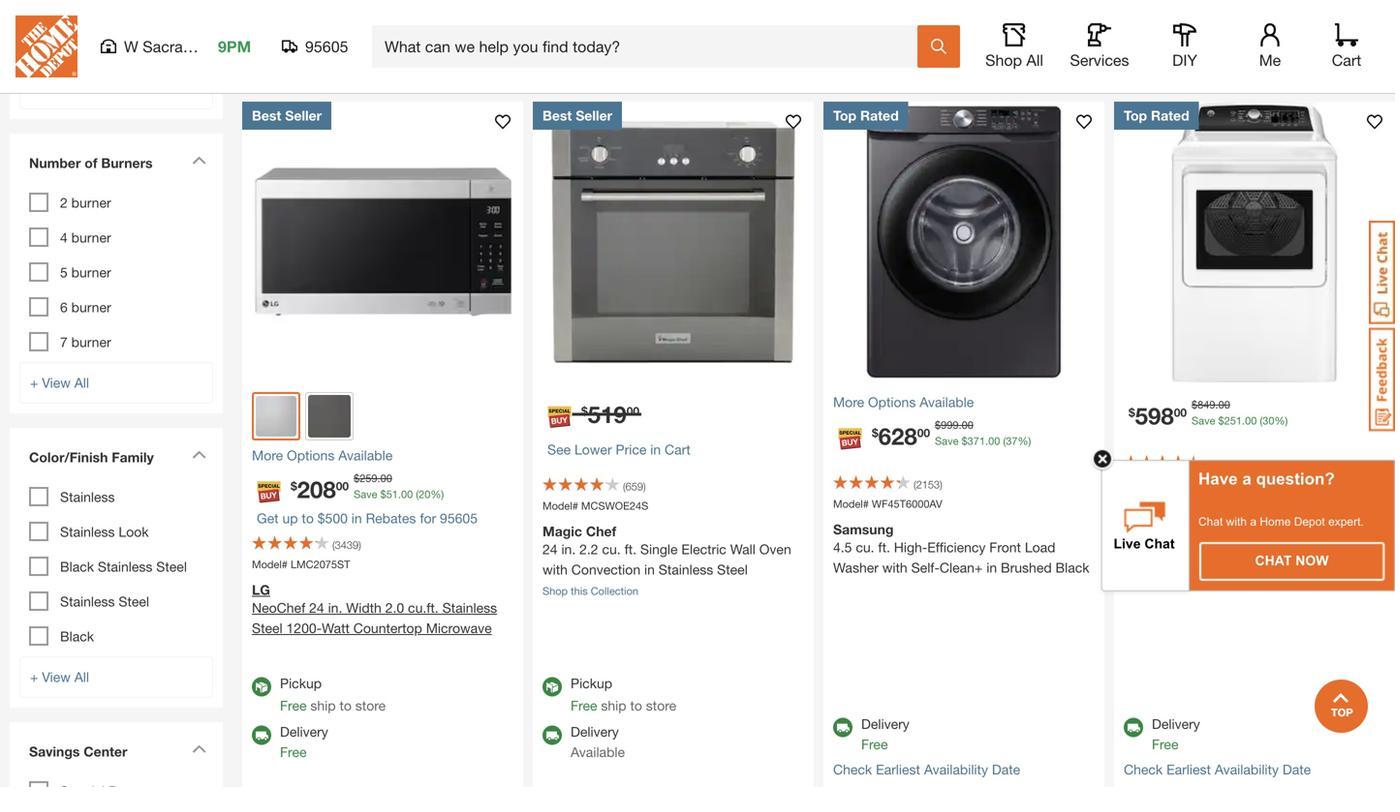 Task type: vqa. For each thing, say whether or not it's contained in the screenshot.
second Return from the right
no



Task type: locate. For each thing, give the bounding box(es) containing it.
2 caret icon image from the top
[[192, 451, 206, 459]]

a left home
[[1250, 515, 1257, 528]]

1 horizontal spatial more options available
[[833, 394, 974, 410]]

stainless look
[[60, 524, 149, 540]]

electric
[[1185, 519, 1230, 535], [682, 542, 727, 558]]

0 horizontal spatial check earliest availability date
[[833, 762, 1020, 778]]

seller for delivery free
[[285, 108, 322, 124]]

available shipping image for first the check earliest availability date link from right
[[1124, 718, 1143, 738]]

1 vertical spatial options
[[287, 448, 335, 464]]

1 horizontal spatial availability
[[1215, 762, 1279, 778]]

with right chat
[[1226, 515, 1247, 528]]

2 rated from the left
[[1151, 108, 1189, 124]]

( right 371
[[1003, 435, 1006, 448]]

1 horizontal spatial best
[[543, 108, 572, 124]]

2 available shipping image from the left
[[543, 726, 562, 746]]

steel inside the lg neochef 24 in. width 2.0 cu.ft. stainless steel 1200-watt countertop microwave
[[252, 621, 283, 637]]

1 vertical spatial view
[[42, 375, 71, 391]]

1 horizontal spatial cart
[[1332, 51, 1362, 69]]

ge 7.4 cu. ft. electric dryer with sensor dry in white
[[1124, 501, 1380, 556]]

+ view all down 7
[[30, 375, 89, 391]]

number of burners
[[29, 155, 153, 171]]

0 vertical spatial shop
[[985, 51, 1022, 69]]

1 horizontal spatial available shipping image
[[1124, 718, 1143, 738]]

stainless link
[[60, 489, 115, 505]]

5 burner link
[[60, 265, 111, 281]]

in.
[[561, 542, 576, 558], [328, 600, 342, 616]]

available shipping image for free
[[252, 726, 271, 746]]

in. up watt
[[328, 600, 342, 616]]

2 + view all link from the top
[[19, 362, 213, 404]]

1 vertical spatial more
[[252, 448, 283, 464]]

0 horizontal spatial to
[[302, 511, 314, 527]]

00 up 51
[[380, 472, 392, 485]]

$
[[1192, 399, 1198, 411], [581, 404, 588, 418], [1129, 406, 1135, 419], [1218, 415, 1224, 427], [935, 419, 941, 432], [872, 426, 878, 440], [962, 435, 968, 448], [354, 472, 360, 485], [291, 480, 297, 493], [380, 488, 386, 501]]

black for black
[[60, 629, 94, 645]]

2 vertical spatial caret icon image
[[192, 745, 206, 754]]

1 availability from the left
[[924, 762, 988, 778]]

1 horizontal spatial top rated
[[1124, 108, 1189, 124]]

steel
[[156, 559, 187, 575], [717, 562, 748, 578], [119, 594, 149, 610], [252, 621, 283, 637]]

ft. inside samsung 4.5 cu. ft. high-efficiency front load washer with self-clean+ in brushed black
[[878, 540, 890, 556]]

model# wf45t6000av
[[833, 498, 943, 511]]

0 vertical spatial 95605
[[305, 37, 348, 56]]

clean+
[[940, 560, 983, 576]]

more options available link up 259
[[252, 446, 514, 466]]

pickup free ship to store down watt
[[280, 676, 386, 714]]

save inside $ 598 00 $ 849 . 00 save $ 251 . 00 ( 30 %)
[[1192, 415, 1215, 427]]

00 inside $ 519 00
[[627, 404, 640, 418]]

stainless down stainless link
[[60, 524, 115, 540]]

dry
[[1345, 519, 1366, 535]]

savings center link
[[19, 733, 213, 777]]

cart link
[[1325, 23, 1368, 70]]

look
[[119, 524, 149, 540]]

0 horizontal spatial save
[[354, 488, 377, 501]]

2 horizontal spatial ft.
[[1169, 519, 1181, 535]]

save inside $ 999 . 00 save $ 371 . 00 ( 37 %)
[[935, 435, 959, 448]]

$ up rebates
[[380, 488, 386, 501]]

caret icon image for number of burners
[[192, 156, 206, 165]]

2 vertical spatial available
[[571, 745, 625, 761]]

2 seller from the left
[[576, 108, 612, 124]]

5 burner from the top
[[71, 334, 111, 350]]

00 up price
[[627, 404, 640, 418]]

2 horizontal spatial %)
[[1275, 415, 1288, 427]]

1 horizontal spatial oven
[[759, 542, 791, 558]]

1 vertical spatial more options available link
[[252, 446, 514, 466]]

0 vertical spatial +
[[30, 80, 38, 96]]

+ view all link down 7 burner
[[19, 362, 213, 404]]

$ 598 00 $ 849 . 00 save $ 251 . 00 ( 30 %)
[[1129, 399, 1288, 430]]

ship up the delivery available
[[601, 698, 626, 714]]

2 availability from the left
[[1215, 762, 1279, 778]]

ship down watt
[[310, 698, 336, 714]]

cu. inside ge 7.4 cu. ft. electric dryer with sensor dry in white
[[1147, 519, 1165, 535]]

with inside magic chef 24 in. 2.2 cu. ft. single electric wall oven with convection in stainless steel shop this collection
[[543, 562, 568, 578]]

cu. for 4.5
[[856, 540, 874, 556]]

0 vertical spatial more options available link
[[833, 392, 1095, 413]]

cart right the "me"
[[1332, 51, 1362, 69]]

0 horizontal spatial ft.
[[625, 542, 637, 558]]

$ left 37
[[962, 435, 968, 448]]

$ inside $ 628 00
[[872, 426, 878, 440]]

1 earliest from the left
[[876, 762, 920, 778]]

black for black stainless steel
[[60, 559, 94, 575]]

2 vertical spatial + view all
[[30, 670, 89, 686]]

0 horizontal spatial pickup
[[280, 676, 322, 692]]

caret icon image right 'burners'
[[192, 156, 206, 165]]

a right have
[[1243, 470, 1252, 488]]

check for first the check earliest availability date link from right
[[1124, 762, 1163, 778]]

2 available shipping image from the left
[[1124, 718, 1143, 738]]

0 horizontal spatial 95605
[[305, 37, 348, 56]]

1 top rated from the left
[[833, 108, 899, 124]]

cart right price
[[665, 442, 691, 458]]

0 horizontal spatial cu.
[[602, 542, 621, 558]]

1 vertical spatial + view all link
[[19, 362, 213, 404]]

all down "black" link
[[74, 670, 89, 686]]

1 vertical spatial electric
[[682, 542, 727, 558]]

1 caret icon image from the top
[[192, 156, 206, 165]]

2 horizontal spatial to
[[630, 698, 642, 714]]

2 ship from the left
[[601, 698, 626, 714]]

1 best from the left
[[252, 108, 281, 124]]

7 burner
[[60, 334, 111, 350]]

cart inside button
[[665, 442, 691, 458]]

0 vertical spatial electric
[[1185, 519, 1230, 535]]

stainless up microwave
[[442, 600, 497, 616]]

burner for 5 burner
[[71, 265, 111, 281]]

cu. right 7.4
[[1147, 519, 1165, 535]]

00 left '849' at bottom
[[1174, 406, 1187, 419]]

save down '849' at bottom
[[1192, 415, 1215, 427]]

live chat image
[[1369, 221, 1395, 325]]

2 pickup free ship to store from the left
[[571, 676, 676, 714]]

all for dehydrator oven
[[74, 80, 89, 96]]

stainless down single
[[659, 562, 713, 578]]

1 horizontal spatial electric
[[1185, 519, 1230, 535]]

lg
[[252, 582, 270, 598]]

burner right 7
[[71, 334, 111, 350]]

( up wf45t6000av
[[914, 479, 916, 491]]

0 vertical spatial in.
[[561, 542, 576, 558]]

2 compare from the left
[[952, 45, 1008, 61]]

0 horizontal spatial check earliest availability date link
[[833, 760, 1020, 780]]

more options available for more options available link to the left
[[252, 448, 393, 464]]

ft. left chat
[[1169, 519, 1181, 535]]

model# gtd58ebsvws
[[1124, 478, 1240, 490]]

+ up savings
[[30, 670, 38, 686]]

) for ( 2153 )
[[940, 479, 943, 491]]

up
[[282, 511, 298, 527]]

+ view all link down dehydrator oven
[[19, 68, 213, 109]]

2 store from the left
[[646, 698, 676, 714]]

in right $500
[[352, 511, 362, 527]]

0 vertical spatial available
[[920, 394, 974, 410]]

2 horizontal spatial save
[[1192, 415, 1215, 427]]

width
[[346, 600, 382, 616]]

1 horizontal spatial pickup free ship to store
[[571, 676, 676, 714]]

3 + view all from the top
[[30, 670, 89, 686]]

2 top from the left
[[1124, 108, 1147, 124]]

$ right $ 208 00
[[354, 472, 360, 485]]

caret icon image right center at bottom
[[192, 745, 206, 754]]

air
[[60, 5, 76, 21]]

caret icon image for savings center
[[192, 745, 206, 754]]

oven
[[131, 40, 163, 56], [759, 542, 791, 558]]

view down the home depot logo at top
[[42, 80, 71, 96]]

1 pickup from the left
[[280, 676, 322, 692]]

24 down the "magic" in the left bottom of the page
[[543, 542, 558, 558]]

1 horizontal spatial to
[[340, 698, 352, 714]]

with inside samsung 4.5 cu. ft. high-efficiency front load washer with self-clean+ in brushed black
[[882, 560, 908, 576]]

availability for 1st the check earliest availability date link
[[924, 762, 988, 778]]

more for more options available link to the left
[[252, 448, 283, 464]]

0 vertical spatial 24
[[543, 542, 558, 558]]

0 vertical spatial view
[[42, 80, 71, 96]]

to
[[302, 511, 314, 527], [340, 698, 352, 714], [630, 698, 642, 714]]

1 horizontal spatial top
[[1124, 108, 1147, 124]]

in right dry
[[1370, 519, 1380, 535]]

pickup free ship to store up the delivery available
[[571, 676, 676, 714]]

black stainless steel link
[[60, 559, 187, 575]]

1 vertical spatial in.
[[328, 600, 342, 616]]

1 pickup free ship to store from the left
[[280, 676, 386, 714]]

ft. for electric
[[1169, 519, 1181, 535]]

4.5
[[833, 540, 852, 556]]

1 horizontal spatial store
[[646, 698, 676, 714]]

delivery inside the delivery available
[[571, 724, 619, 740]]

in inside $ 259 . 00 save $ 51 . 00 ( 20 %) get up to $500 in  rebates for 95605
[[352, 511, 362, 527]]

) up wf45t6000av
[[940, 479, 943, 491]]

$ inside $ 208 00
[[291, 480, 297, 493]]

expert.
[[1328, 515, 1364, 528]]

1 horizontal spatial 24
[[543, 542, 558, 558]]

burner right 5
[[71, 265, 111, 281]]

1 best seller from the left
[[252, 108, 322, 124]]

2 vertical spatial %)
[[431, 488, 444, 501]]

black down stainless look link
[[60, 559, 94, 575]]

with right dryer
[[1270, 519, 1295, 535]]

0 vertical spatial + view all
[[30, 80, 89, 96]]

2 + from the top
[[30, 375, 38, 391]]

$ 208 00
[[291, 476, 349, 503]]

chef
[[586, 524, 616, 540]]

1 horizontal spatial check earliest availability date link
[[1124, 760, 1311, 780]]

all
[[1027, 51, 1043, 69], [74, 80, 89, 96], [74, 375, 89, 391], [74, 670, 89, 686]]

pickup free ship to store
[[280, 676, 386, 714], [571, 676, 676, 714]]

( up lmc2075st
[[332, 539, 335, 552]]

2 burner from the top
[[71, 230, 111, 246]]

rated for 7.4 cu. ft. electric dryer with sensor dry in white image
[[1151, 108, 1189, 124]]

$ right 598
[[1192, 399, 1198, 411]]

black link
[[60, 629, 94, 645]]

date for first the check earliest availability date link from right
[[1283, 762, 1311, 778]]

1 vertical spatial oven
[[759, 542, 791, 558]]

single
[[640, 542, 678, 558]]

1 horizontal spatial save
[[935, 435, 959, 448]]

1 top from the left
[[833, 108, 857, 124]]

0 horizontal spatial store
[[355, 698, 386, 714]]

stainless steel image
[[256, 396, 296, 437]]

with down the "magic" in the left bottom of the page
[[543, 562, 568, 578]]

in down front
[[987, 560, 997, 576]]

free for available shipping image related to 1st the check earliest availability date link
[[861, 737, 888, 753]]

ft. left single
[[625, 542, 637, 558]]

2 best seller from the left
[[543, 108, 612, 124]]

1 horizontal spatial ft.
[[878, 540, 890, 556]]

check for 1st the check earliest availability date link
[[833, 762, 872, 778]]

1 view from the top
[[42, 80, 71, 96]]

available shipping image
[[252, 726, 271, 746], [543, 726, 562, 746]]

burner right '2'
[[71, 195, 111, 211]]

( inside $ 259 . 00 save $ 51 . 00 ( 20 %) get up to $500 in  rebates for 95605
[[416, 488, 419, 501]]

+ view all link for family
[[19, 657, 213, 699]]

1 horizontal spatial date
[[1283, 762, 1311, 778]]

1 ship from the left
[[310, 698, 336, 714]]

2 vertical spatial save
[[354, 488, 377, 501]]

chat now
[[1255, 553, 1329, 569]]

2 vertical spatial + view all link
[[19, 657, 213, 699]]

+ for number of burners
[[30, 375, 38, 391]]

%) right the 251
[[1275, 415, 1288, 427]]

view
[[42, 80, 71, 96], [42, 375, 71, 391], [42, 670, 71, 686]]

dryer
[[1233, 519, 1266, 535]]

0 vertical spatial more options available
[[833, 394, 974, 410]]

w sacramento 9pm
[[124, 37, 251, 56]]

color/finish
[[29, 450, 108, 466]]

0 horizontal spatial check
[[833, 762, 872, 778]]

save down '999' on the bottom of the page
[[935, 435, 959, 448]]

rated for 4.5 cu. ft. high-efficiency front load washer with self-clean+ in brushed black image
[[860, 108, 899, 124]]

burner for 2 burner
[[71, 195, 111, 211]]

pickup right available for pickup image on the bottom of the page
[[571, 676, 612, 692]]

me button
[[1239, 23, 1301, 70]]

0 horizontal spatial earliest
[[876, 762, 920, 778]]

. left 20
[[398, 488, 401, 501]]

0 horizontal spatial best seller
[[252, 108, 322, 124]]

ship for delivery available
[[601, 698, 626, 714]]

available shipping image left the delivery available
[[543, 726, 562, 746]]

black right brushed
[[1056, 560, 1090, 576]]

3 + from the top
[[30, 670, 38, 686]]

electric inside magic chef 24 in. 2.2 cu. ft. single electric wall oven with convection in stainless steel shop this collection
[[682, 542, 727, 558]]

4 burner from the top
[[71, 299, 111, 315]]

+ view all down "black" link
[[30, 670, 89, 686]]

00 right '849' at bottom
[[1218, 399, 1230, 411]]

watt
[[322, 621, 350, 637]]

1 horizontal spatial shop
[[985, 51, 1022, 69]]

3 caret icon image from the top
[[192, 745, 206, 754]]

caret icon image inside number of burners link
[[192, 156, 206, 165]]

with down high-
[[882, 560, 908, 576]]

cu. down chef
[[602, 542, 621, 558]]

ft. for high-
[[878, 540, 890, 556]]

1 seller from the left
[[285, 108, 322, 124]]

0 horizontal spatial 24
[[309, 600, 324, 616]]

. right $ 628 00
[[959, 419, 962, 432]]

0 horizontal spatial top
[[833, 108, 857, 124]]

1 date from the left
[[992, 762, 1020, 778]]

1 horizontal spatial best seller
[[543, 108, 612, 124]]

1 check from the left
[[833, 762, 872, 778]]

3 view from the top
[[42, 670, 71, 686]]

$ up lower
[[581, 404, 588, 418]]

24 inside magic chef 24 in. 2.2 cu. ft. single electric wall oven with convection in stainless steel shop this collection
[[543, 542, 558, 558]]

in down single
[[644, 562, 655, 578]]

center
[[84, 744, 127, 760]]

1 vertical spatial more options available
[[252, 448, 393, 464]]

) down get up to $500 in  rebates for 95605 button
[[359, 539, 361, 552]]

95605 right for on the bottom left of the page
[[440, 511, 478, 527]]

4.5 cu. ft. high-efficiency front load washer with self-clean+ in brushed black image
[[824, 102, 1105, 383]]

2 + view all from the top
[[30, 375, 89, 391]]

+ view all
[[30, 80, 89, 96], [30, 375, 89, 391], [30, 670, 89, 686]]

shop left this
[[543, 585, 568, 598]]

sensor
[[1299, 519, 1341, 535]]

24 in. 2.2 cu. ft. single electric wall oven with convection in stainless steel image
[[533, 102, 814, 383]]

( right 51
[[416, 488, 419, 501]]

)
[[1231, 458, 1233, 471], [940, 479, 943, 491], [643, 481, 646, 493], [359, 539, 361, 552]]

9pm
[[218, 37, 251, 56]]

2 view from the top
[[42, 375, 71, 391]]

0 horizontal spatial shop
[[543, 585, 568, 598]]

0 horizontal spatial cart
[[665, 442, 691, 458]]

00 left 259
[[336, 480, 349, 493]]

0 horizontal spatial available shipping image
[[252, 726, 271, 746]]

1 horizontal spatial pickup
[[571, 676, 612, 692]]

00 inside $ 208 00
[[336, 480, 349, 493]]

black inside samsung 4.5 cu. ft. high-efficiency front load washer with self-clean+ in brushed black
[[1056, 560, 1090, 576]]

availability
[[924, 762, 988, 778], [1215, 762, 1279, 778]]

1 horizontal spatial 95605
[[440, 511, 478, 527]]

1 vertical spatial save
[[935, 435, 959, 448]]

save down 259
[[354, 488, 377, 501]]

top
[[833, 108, 857, 124], [1124, 108, 1147, 124]]

model# up samsung
[[833, 498, 869, 511]]

electric inside ge 7.4 cu. ft. electric dryer with sensor dry in white
[[1185, 519, 1230, 535]]

save for $ 999 . 00 save $ 371 . 00 ( 37 %)
[[935, 435, 959, 448]]

628
[[878, 422, 917, 450]]

available shipping image
[[833, 718, 853, 738], [1124, 718, 1143, 738]]

black down the stainless steel link
[[60, 629, 94, 645]]

collection
[[591, 585, 639, 598]]

1 horizontal spatial seller
[[576, 108, 612, 124]]

+ view all link down "black" link
[[19, 657, 213, 699]]

1 check earliest availability date from the left
[[833, 762, 1020, 778]]

available for pickup image
[[252, 678, 271, 697]]

home
[[1260, 515, 1291, 528]]

0 horizontal spatial available shipping image
[[833, 718, 853, 738]]

best seller for delivery available
[[543, 108, 612, 124]]

model# for model# mcswoe24s
[[543, 500, 578, 513]]

best seller
[[252, 108, 322, 124], [543, 108, 612, 124]]

2 best from the left
[[543, 108, 572, 124]]

model# up the ge
[[1124, 478, 1160, 490]]

dehydrator
[[60, 40, 128, 56]]

2 top rated from the left
[[1124, 108, 1189, 124]]

more options available up $ 208 00
[[252, 448, 393, 464]]

0 vertical spatial caret icon image
[[192, 156, 206, 165]]

shop inside button
[[985, 51, 1022, 69]]

0 vertical spatial cart
[[1332, 51, 1362, 69]]

save inside $ 259 . 00 save $ 51 . 00 ( 20 %) get up to $500 in  rebates for 95605
[[354, 488, 377, 501]]

burner right the 6
[[71, 299, 111, 315]]

available
[[920, 394, 974, 410], [338, 448, 393, 464], [571, 745, 625, 761]]

store for delivery available
[[646, 698, 676, 714]]

24 up 1200-
[[309, 600, 324, 616]]

to for delivery available
[[630, 698, 642, 714]]

burner for 6 burner
[[71, 299, 111, 315]]

2 earliest from the left
[[1167, 762, 1211, 778]]

1 vertical spatial 24
[[309, 600, 324, 616]]

24 inside the lg neochef 24 in. width 2.0 cu.ft. stainless steel 1200-watt countertop microwave
[[309, 600, 324, 616]]

options up 628
[[868, 394, 916, 410]]

$ up up
[[291, 480, 297, 493]]

) for ( 3439 )
[[359, 539, 361, 552]]

burner for 4 burner
[[71, 230, 111, 246]]

0 horizontal spatial in.
[[328, 600, 342, 616]]

1 available shipping image from the left
[[252, 726, 271, 746]]

top for 4.5 cu. ft. high-efficiency front load washer with self-clean+ in brushed black image
[[833, 108, 857, 124]]

1 horizontal spatial %)
[[1018, 435, 1031, 448]]

0 horizontal spatial best
[[252, 108, 281, 124]]

1 horizontal spatial available shipping image
[[543, 726, 562, 746]]

stainless inside magic chef 24 in. 2.2 cu. ft. single electric wall oven with convection in stainless steel shop this collection
[[659, 562, 713, 578]]

caret icon image inside color/finish family link
[[192, 451, 206, 459]]

ft.
[[1169, 519, 1181, 535], [878, 540, 890, 556], [625, 542, 637, 558]]

0 horizontal spatial seller
[[285, 108, 322, 124]]

1 horizontal spatial more options available link
[[833, 392, 1095, 413]]

caret icon image
[[192, 156, 206, 165], [192, 451, 206, 459], [192, 745, 206, 754]]

more
[[833, 394, 864, 410], [252, 448, 283, 464]]

in. down the "magic" in the left bottom of the page
[[561, 542, 576, 558]]

.
[[1216, 399, 1218, 411], [1242, 415, 1245, 427], [959, 419, 962, 432], [985, 435, 988, 448], [377, 472, 380, 485], [398, 488, 401, 501]]

0 horizontal spatial electric
[[682, 542, 727, 558]]

electric left wall
[[682, 542, 727, 558]]

shop left services
[[985, 51, 1022, 69]]

caret icon image inside 'savings center' link
[[192, 745, 206, 754]]

0 horizontal spatial availability
[[924, 762, 988, 778]]

2 check from the left
[[1124, 762, 1163, 778]]

3 + view all link from the top
[[19, 657, 213, 699]]

1 store from the left
[[355, 698, 386, 714]]

2 date from the left
[[1283, 762, 1311, 778]]

1 horizontal spatial more
[[833, 394, 864, 410]]

electric left dryer
[[1185, 519, 1230, 535]]

chat now link
[[1200, 543, 1384, 580]]

free
[[280, 698, 307, 714], [571, 698, 597, 714], [861, 737, 888, 753], [1152, 737, 1179, 753], [280, 745, 307, 761]]

0 horizontal spatial pickup free ship to store
[[280, 676, 386, 714]]

this
[[571, 585, 588, 598]]

date
[[992, 762, 1020, 778], [1283, 762, 1311, 778]]

. up get up to $500 in  rebates for 95605 button
[[377, 472, 380, 485]]

in. inside the lg neochef 24 in. width 2.0 cu.ft. stainless steel 1200-watt countertop microwave
[[328, 600, 342, 616]]

2 horizontal spatial cu.
[[1147, 519, 1165, 535]]

top for 7.4 cu. ft. electric dryer with sensor dry in white image
[[1124, 108, 1147, 124]]

+ for color/finish family
[[30, 670, 38, 686]]

ft. left high-
[[878, 540, 890, 556]]

chat with a home depot expert.
[[1199, 515, 1364, 528]]

samsung 4.5 cu. ft. high-efficiency front load washer with self-clean+ in brushed black
[[833, 522, 1090, 576]]

00 left '999' on the bottom of the page
[[917, 426, 930, 440]]

pickup right available for pickup icon
[[280, 676, 322, 692]]

caret icon image right family
[[192, 451, 206, 459]]

) up gtd58ebsvws
[[1231, 458, 1233, 471]]

rated
[[860, 108, 899, 124], [1151, 108, 1189, 124]]

ft. inside ge 7.4 cu. ft. electric dryer with sensor dry in white
[[1169, 519, 1181, 535]]

in. inside magic chef 24 in. 2.2 cu. ft. single electric wall oven with convection in stainless steel shop this collection
[[561, 542, 576, 558]]

1 vertical spatial available
[[338, 448, 393, 464]]

delivery free
[[861, 716, 910, 753], [1152, 716, 1200, 753], [280, 724, 328, 761]]

1 vertical spatial cart
[[665, 442, 691, 458]]

( inside $ 999 . 00 save $ 371 . 00 ( 37 %)
[[1003, 435, 1006, 448]]

in
[[650, 442, 661, 458], [352, 511, 362, 527], [1370, 519, 1380, 535], [987, 560, 997, 576], [644, 562, 655, 578]]

1 vertical spatial caret icon image
[[192, 451, 206, 459]]

seller down what can we help you find today? search field
[[576, 108, 612, 124]]

%) up for on the bottom left of the page
[[431, 488, 444, 501]]

price
[[616, 442, 647, 458]]

1 available shipping image from the left
[[833, 718, 853, 738]]

available for pickup image
[[543, 678, 562, 697]]

$ 519 00
[[581, 401, 640, 428]]

%) inside $ 999 . 00 save $ 371 . 00 ( 37 %)
[[1018, 435, 1031, 448]]

1 burner from the top
[[71, 195, 111, 211]]

all for stainless look
[[74, 670, 89, 686]]

model# for model# wf45t6000av
[[833, 498, 869, 511]]

0 vertical spatial options
[[868, 394, 916, 410]]

caret icon image for color/finish family
[[192, 451, 206, 459]]

00 inside $ 628 00
[[917, 426, 930, 440]]

+ view all down the home depot logo at top
[[30, 80, 89, 96]]

2 pickup from the left
[[571, 676, 612, 692]]

model# lmc2075st
[[252, 559, 350, 571]]

2 vertical spatial +
[[30, 670, 38, 686]]

1 rated from the left
[[860, 108, 899, 124]]

1 horizontal spatial compare
[[952, 45, 1008, 61]]

chat
[[1255, 553, 1292, 569]]

1 horizontal spatial in.
[[561, 542, 576, 558]]

seller
[[285, 108, 322, 124], [576, 108, 612, 124]]

earliest for first the check earliest availability date link from right
[[1167, 762, 1211, 778]]

cu. inside samsung 4.5 cu. ft. high-efficiency front load washer with self-clean+ in brushed black
[[856, 540, 874, 556]]

$ up 3769
[[1218, 415, 1224, 427]]

number of burners link
[[19, 143, 213, 188]]

1 horizontal spatial check earliest availability date
[[1124, 762, 1311, 778]]

3 burner from the top
[[71, 265, 111, 281]]

more options available link up '999' on the bottom of the page
[[833, 392, 1095, 413]]

%) inside $ 259 . 00 save $ 51 . 00 ( 20 %) get up to $500 in  rebates for 95605
[[431, 488, 444, 501]]

2 check earliest availability date link from the left
[[1124, 760, 1311, 780]]

all down dehydrator
[[74, 80, 89, 96]]

pickup
[[280, 676, 322, 692], [571, 676, 612, 692]]

burner
[[71, 195, 111, 211], [71, 230, 111, 246], [71, 265, 111, 281], [71, 299, 111, 315], [71, 334, 111, 350]]

have a question?
[[1199, 470, 1335, 488]]

0 horizontal spatial available
[[338, 448, 393, 464]]



Task type: describe. For each thing, give the bounding box(es) containing it.
store for delivery free
[[355, 698, 386, 714]]

lmc2075st
[[291, 559, 350, 571]]

00 left 30
[[1245, 415, 1257, 427]]

5 burner
[[60, 265, 111, 281]]

washer
[[833, 560, 879, 576]]

0 vertical spatial oven
[[131, 40, 163, 56]]

of
[[85, 155, 97, 171]]

have
[[1199, 470, 1238, 488]]

available for top more options available link
[[920, 394, 974, 410]]

lg neochef 24 in. width 2.0 cu.ft. stainless steel 1200-watt countertop microwave
[[252, 582, 497, 637]]

in. for 2.2
[[561, 542, 576, 558]]

%) inside $ 598 00 $ 849 . 00 save $ 251 . 00 ( 30 %)
[[1275, 415, 1288, 427]]

to inside $ 259 . 00 save $ 51 . 00 ( 20 %) get up to $500 in  rebates for 95605
[[302, 511, 314, 527]]

95605 inside button
[[305, 37, 348, 56]]

save for $ 259 . 00 save $ 51 . 00 ( 20 %) get up to $500 in  rebates for 95605
[[354, 488, 377, 501]]

3 compare from the left
[[1242, 45, 1298, 61]]

208
[[297, 476, 336, 503]]

pickup free ship to store for delivery free
[[280, 676, 386, 714]]

in inside button
[[650, 442, 661, 458]]

3769
[[1207, 458, 1231, 471]]

self-
[[911, 560, 940, 576]]

( inside $ 598 00 $ 849 . 00 save $ 251 . 00 ( 30 %)
[[1260, 415, 1263, 427]]

view for color/finish
[[42, 670, 71, 686]]

diy
[[1172, 51, 1197, 69]]

stainless inside the lg neochef 24 in. width 2.0 cu.ft. stainless steel 1200-watt countertop microwave
[[442, 600, 497, 616]]

date for 1st the check earliest availability date link
[[992, 762, 1020, 778]]

1 compare from the left
[[370, 45, 426, 61]]

1 + from the top
[[30, 80, 38, 96]]

in. for width
[[328, 600, 342, 616]]

earliest for 1st the check earliest availability date link
[[876, 762, 920, 778]]

stainless up "black" link
[[60, 594, 115, 610]]

2 check earliest availability date from the left
[[1124, 762, 1311, 778]]

services button
[[1069, 23, 1131, 70]]

+ view all link for of
[[19, 362, 213, 404]]

+ view all for number
[[30, 375, 89, 391]]

model# mcswoe24s
[[543, 500, 648, 513]]

3439
[[335, 539, 359, 552]]

999
[[941, 419, 959, 432]]

stainless up stainless look
[[60, 489, 115, 505]]

neochef 24 in. width 2.0 cu.ft. stainless steel 1200-watt countertop microwave image
[[242, 102, 523, 383]]

$ 259 . 00 save $ 51 . 00 ( 20 %) get up to $500 in  rebates for 95605
[[257, 472, 478, 527]]

849
[[1198, 399, 1216, 411]]

rebates
[[366, 511, 416, 527]]

51
[[386, 488, 398, 501]]

00 left 37
[[988, 435, 1000, 448]]

pickup free ship to store for delivery available
[[571, 676, 676, 714]]

1 horizontal spatial available
[[571, 745, 625, 761]]

24 for neochef
[[309, 600, 324, 616]]

mcswoe24s
[[581, 500, 648, 513]]

free for available for pickup image on the bottom of the page
[[571, 698, 597, 714]]

delivery available
[[571, 724, 625, 761]]

%) for $ 259 . 00 save $ 51 . 00 ( 20 %) get up to $500 in  rebates for 95605
[[431, 488, 444, 501]]

259
[[360, 472, 377, 485]]

get up to $500 in  rebates for 95605 button
[[257, 511, 478, 527]]

neochef
[[252, 600, 305, 616]]

. left 37
[[985, 435, 988, 448]]

7.4 cu. ft. electric dryer with sensor dry in white image
[[1114, 102, 1395, 383]]

with inside ge 7.4 cu. ft. electric dryer with sensor dry in white
[[1270, 519, 1295, 535]]

pickup for delivery available
[[571, 676, 612, 692]]

2 horizontal spatial delivery free
[[1152, 716, 1200, 753]]

1200-
[[286, 621, 322, 637]]

availability for first the check earliest availability date link from right
[[1215, 762, 1279, 778]]

$ right $ 628 00
[[935, 419, 941, 432]]

family
[[112, 450, 154, 466]]

( 659 )
[[623, 481, 646, 493]]

95605 inside $ 259 . 00 save $ 51 . 00 ( 20 %) get up to $500 in  rebates for 95605
[[440, 511, 478, 527]]

00 right 51
[[401, 488, 413, 501]]

in inside samsung 4.5 cu. ft. high-efficiency front load washer with self-clean+ in brushed black
[[987, 560, 997, 576]]

1 check earliest availability date link from the left
[[833, 760, 1020, 780]]

+ view all for color/finish
[[30, 670, 89, 686]]

available for more options available link to the left
[[338, 448, 393, 464]]

burners
[[101, 155, 153, 171]]

high-
[[894, 540, 927, 556]]

pickup for delivery free
[[280, 676, 322, 692]]

371
[[968, 435, 985, 448]]

free for available shipping image related to first the check earliest availability date link from right
[[1152, 737, 1179, 753]]

in inside ge 7.4 cu. ft. electric dryer with sensor dry in white
[[1370, 519, 1380, 535]]

model# for model# gtd58ebsvws
[[1124, 478, 1160, 490]]

shop all
[[985, 51, 1043, 69]]

30
[[1263, 415, 1275, 427]]

0 horizontal spatial delivery free
[[280, 724, 328, 761]]

stainless steel
[[60, 594, 149, 610]]

( up gtd58ebsvws
[[1204, 458, 1207, 471]]

efficiency
[[927, 540, 986, 556]]

wf45t6000av
[[872, 498, 943, 511]]

to for delivery free
[[340, 698, 352, 714]]

best for delivery free
[[252, 108, 281, 124]]

659
[[626, 481, 643, 493]]

seller for delivery available
[[576, 108, 612, 124]]

top rated for 4.5 cu. ft. high-efficiency front load washer with self-clean+ in brushed black image
[[833, 108, 899, 124]]

dehydrator oven
[[60, 40, 163, 56]]

cu.ft.
[[408, 600, 439, 616]]

magic
[[543, 524, 582, 540]]

samsung
[[833, 522, 894, 538]]

24 for chef
[[543, 542, 558, 558]]

shop this collection link
[[543, 585, 639, 598]]

stainless steel link
[[60, 594, 149, 610]]

shop inside magic chef 24 in. 2.2 cu. ft. single electric wall oven with convection in stainless steel shop this collection
[[543, 585, 568, 598]]

countertop
[[353, 621, 422, 637]]

fry
[[80, 5, 99, 21]]

) for ( 3769 )
[[1231, 458, 1233, 471]]

savings center
[[29, 744, 127, 760]]

best seller for delivery free
[[252, 108, 322, 124]]

steel inside magic chef 24 in. 2.2 cu. ft. single electric wall oven with convection in stainless steel shop this collection
[[717, 562, 748, 578]]

in inside magic chef 24 in. 2.2 cu. ft. single electric wall oven with convection in stainless steel shop this collection
[[644, 562, 655, 578]]

depot
[[1294, 515, 1325, 528]]

00 right '999' on the bottom of the page
[[962, 419, 974, 432]]

1 vertical spatial a
[[1250, 515, 1257, 528]]

free for available for pickup icon
[[280, 698, 307, 714]]

2
[[60, 195, 68, 211]]

4 burner link
[[60, 230, 111, 246]]

white
[[1124, 540, 1159, 556]]

feedback link image
[[1369, 327, 1395, 432]]

$ 628 00
[[872, 422, 930, 450]]

savings
[[29, 744, 80, 760]]

the home depot logo image
[[16, 16, 78, 78]]

best for delivery available
[[543, 108, 572, 124]]

1 + view all from the top
[[30, 80, 89, 96]]

top rated for 7.4 cu. ft. electric dryer with sensor dry in white image
[[1124, 108, 1189, 124]]

convection
[[571, 562, 641, 578]]

. left 30
[[1242, 415, 1245, 427]]

cu. for 7.4
[[1147, 519, 1165, 535]]

number
[[29, 155, 81, 171]]

What can we help you find today? search field
[[385, 26, 917, 67]]

w
[[124, 37, 138, 56]]

view for number
[[42, 375, 71, 391]]

ship for delivery free
[[310, 698, 336, 714]]

0 horizontal spatial options
[[287, 448, 335, 464]]

black stainless steel image
[[308, 395, 351, 438]]

( up mcswoe24s
[[623, 481, 626, 493]]

chat
[[1199, 515, 1223, 528]]

see
[[547, 442, 571, 458]]

services
[[1070, 51, 1129, 69]]

dehydrator oven link
[[60, 40, 163, 56]]

ft. inside magic chef 24 in. 2.2 cu. ft. single electric wall oven with convection in stainless steel shop this collection
[[625, 542, 637, 558]]

ge
[[1124, 501, 1143, 517]]

$ left '849' at bottom
[[1129, 406, 1135, 419]]

available shipping image for 1st the check earliest availability date link
[[833, 718, 853, 738]]

cu. inside magic chef 24 in. 2.2 cu. ft. single electric wall oven with convection in stainless steel shop this collection
[[602, 542, 621, 558]]

1 horizontal spatial delivery free
[[861, 716, 910, 753]]

0 vertical spatial a
[[1243, 470, 1252, 488]]

%) for $ 999 . 00 save $ 371 . 00 ( 37 %)
[[1018, 435, 1031, 448]]

20
[[419, 488, 431, 501]]

( 2153 )
[[914, 479, 943, 491]]

load
[[1025, 540, 1056, 556]]

more for top more options available link
[[833, 394, 864, 410]]

see lower price in cart button
[[547, 432, 799, 468]]

sacramento
[[143, 37, 227, 56]]

stainless down look on the left of page
[[98, 559, 153, 575]]

all inside button
[[1027, 51, 1043, 69]]

$ inside $ 519 00
[[581, 404, 588, 418]]

) for ( 659 )
[[643, 481, 646, 493]]

all for 4 burner
[[74, 375, 89, 391]]

251
[[1224, 415, 1242, 427]]

front
[[990, 540, 1021, 556]]

for
[[420, 511, 436, 527]]

shop all button
[[983, 23, 1045, 70]]

. up 3769
[[1216, 399, 1218, 411]]

burner for 7 burner
[[71, 334, 111, 350]]

more options available for top more options available link
[[833, 394, 974, 410]]

lower
[[575, 442, 612, 458]]

1 + view all link from the top
[[19, 68, 213, 109]]

air fry link
[[60, 5, 99, 21]]

model# for model# lmc2075st
[[252, 559, 288, 571]]

$ 999 . 00 save $ 371 . 00 ( 37 %)
[[935, 419, 1031, 448]]

available shipping image for available
[[543, 726, 562, 746]]

2.0
[[385, 600, 404, 616]]

4
[[60, 230, 68, 246]]

magic chef 24 in. 2.2 cu. ft. single electric wall oven with convection in stainless steel shop this collection
[[543, 524, 791, 598]]

free for free available shipping icon
[[280, 745, 307, 761]]

air fry
[[60, 5, 99, 21]]

7
[[60, 334, 68, 350]]

oven inside magic chef 24 in. 2.2 cu. ft. single electric wall oven with convection in stainless steel shop this collection
[[759, 542, 791, 558]]

0 horizontal spatial more options available link
[[252, 446, 514, 466]]

color/finish family link
[[19, 438, 213, 483]]

see lower price in cart
[[547, 442, 691, 458]]



